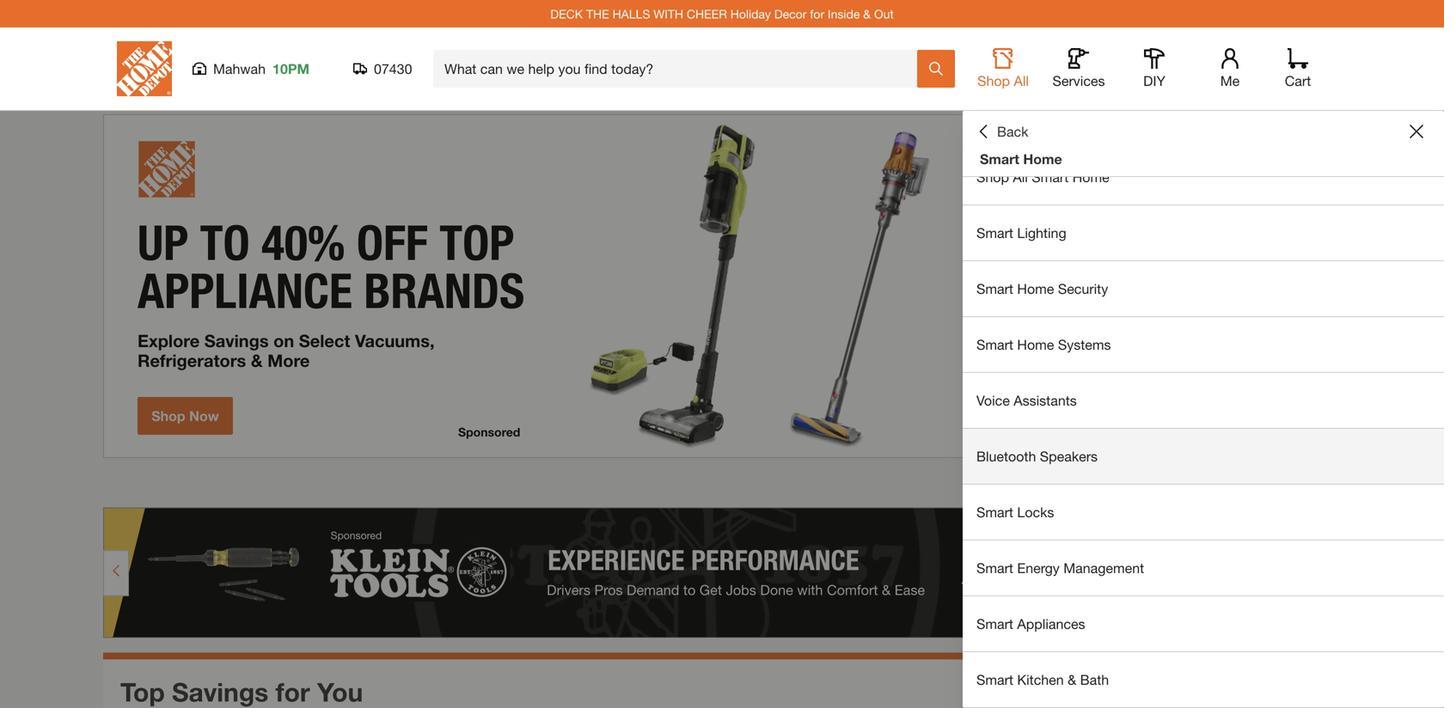 Task type: describe. For each thing, give the bounding box(es) containing it.
top savings for you
[[120, 677, 363, 707]]

smart energy management link
[[963, 541, 1444, 596]]

systems
[[1058, 337, 1111, 353]]

inside
[[828, 7, 860, 21]]

3 / 5
[[1274, 476, 1297, 494]]

top
[[120, 677, 165, 707]]

5
[[1288, 476, 1297, 494]]

1 horizontal spatial for
[[810, 7, 825, 21]]

smart for smart energy management
[[977, 560, 1014, 576]]

all for shop all smart home
[[1013, 169, 1028, 185]]

home for smart home systems
[[1017, 337, 1054, 353]]

the
[[586, 7, 609, 21]]

deck
[[550, 7, 583, 21]]

bluetooth
[[977, 448, 1036, 465]]

halls
[[613, 7, 650, 21]]

back
[[997, 123, 1029, 140]]

smart home systems
[[977, 337, 1111, 353]]

What can we help you find today? search field
[[445, 51, 917, 87]]

diy button
[[1127, 48, 1182, 89]]

back button
[[977, 123, 1029, 140]]

bath
[[1080, 672, 1109, 688]]

smart home
[[980, 151, 1062, 167]]

shop for shop all smart home
[[977, 169, 1009, 185]]

security
[[1058, 281, 1108, 297]]

smart inside shop all smart home link
[[1032, 169, 1069, 185]]

speakers
[[1040, 448, 1098, 465]]

smart appliances
[[977, 616, 1086, 632]]

next slide image
[[1312, 479, 1326, 492]]

/
[[1283, 476, 1288, 494]]

lighting
[[1017, 225, 1067, 241]]

you
[[317, 677, 363, 707]]

drawer close image
[[1410, 125, 1424, 138]]

smart locks link
[[963, 485, 1444, 540]]

smart for smart home
[[980, 151, 1020, 167]]

decor
[[774, 7, 807, 21]]

cart
[[1285, 73, 1311, 89]]

bluetooth speakers link
[[963, 429, 1444, 484]]

smart appliances link
[[963, 597, 1444, 652]]

out
[[874, 7, 894, 21]]

kitchen
[[1017, 672, 1064, 688]]

smart lighting
[[977, 225, 1067, 241]]

3
[[1274, 476, 1283, 494]]

shop for shop all
[[978, 73, 1010, 89]]

me button
[[1203, 48, 1258, 89]]

smart for smart lighting
[[977, 225, 1014, 241]]

with
[[654, 7, 684, 21]]

savings
[[172, 677, 268, 707]]



Task type: locate. For each thing, give the bounding box(es) containing it.
smart for smart home systems
[[977, 337, 1014, 353]]

cart link
[[1279, 48, 1317, 89]]

voice assistants
[[977, 392, 1077, 409]]

shop
[[978, 73, 1010, 89], [977, 169, 1009, 185]]

0 vertical spatial all
[[1014, 73, 1029, 89]]

& inside menu
[[1068, 672, 1077, 688]]

0 vertical spatial &
[[863, 7, 871, 21]]

the home depot logo image
[[117, 41, 172, 96]]

smart for smart kitchen & bath
[[977, 672, 1014, 688]]

0 vertical spatial for
[[810, 7, 825, 21]]

deck the halls with cheer holiday decor for inside & out link
[[550, 7, 894, 21]]

services button
[[1052, 48, 1107, 89]]

home for smart home security
[[1017, 281, 1054, 297]]

smart inside smart home security link
[[977, 281, 1014, 297]]

1 vertical spatial all
[[1013, 169, 1028, 185]]

for left inside
[[810, 7, 825, 21]]

assistants
[[1014, 392, 1077, 409]]

smart left locks
[[977, 504, 1014, 521]]

appliances
[[1017, 616, 1086, 632]]

1 horizontal spatial &
[[1068, 672, 1077, 688]]

smart for smart home security
[[977, 281, 1014, 297]]

smart left lighting
[[977, 225, 1014, 241]]

all down the smart home
[[1013, 169, 1028, 185]]

deck the halls with cheer holiday decor for inside & out
[[550, 7, 894, 21]]

shop all smart home
[[977, 169, 1110, 185]]

cheer
[[687, 7, 727, 21]]

menu containing shop all smart home
[[963, 150, 1444, 708]]

smart kitchen & bath
[[977, 672, 1109, 688]]

0 vertical spatial shop
[[978, 73, 1010, 89]]

shop inside shop all smart home link
[[977, 169, 1009, 185]]

energy
[[1017, 560, 1060, 576]]

0 horizontal spatial &
[[863, 7, 871, 21]]

me
[[1221, 73, 1240, 89]]

voice
[[977, 392, 1010, 409]]

smart down the smart home
[[1032, 169, 1069, 185]]

& left bath
[[1068, 672, 1077, 688]]

for left the you
[[276, 677, 310, 707]]

smart for smart locks
[[977, 504, 1014, 521]]

diy
[[1144, 73, 1166, 89]]

smart down back button
[[980, 151, 1020, 167]]

smart locks
[[977, 504, 1054, 521]]

home for smart home
[[1023, 151, 1062, 167]]

smart for smart appliances
[[977, 616, 1014, 632]]

smart inside smart energy management link
[[977, 560, 1014, 576]]

all up back
[[1014, 73, 1029, 89]]

07430
[[374, 61, 412, 77]]

smart inside "smart appliances" link
[[977, 616, 1014, 632]]

shop up back button
[[978, 73, 1010, 89]]

&
[[863, 7, 871, 21], [1068, 672, 1077, 688]]

smart energy management
[[977, 560, 1145, 576]]

home
[[1023, 151, 1062, 167], [1073, 169, 1110, 185], [1017, 281, 1054, 297], [1017, 337, 1054, 353]]

smart inside smart lighting 'link'
[[977, 225, 1014, 241]]

smart home systems link
[[963, 317, 1444, 372]]

shop all button
[[976, 48, 1031, 89]]

all
[[1014, 73, 1029, 89], [1013, 169, 1028, 185]]

smart lighting link
[[963, 205, 1444, 261]]

& left out
[[863, 7, 871, 21]]

mahwah
[[213, 61, 266, 77]]

smart left energy at the bottom of page
[[977, 560, 1014, 576]]

previous slide image
[[1245, 479, 1259, 492]]

holiday
[[731, 7, 771, 21]]

0 horizontal spatial for
[[276, 677, 310, 707]]

smart down smart lighting
[[977, 281, 1014, 297]]

locks
[[1017, 504, 1054, 521]]

voice assistants link
[[963, 373, 1444, 428]]

smart left kitchen
[[977, 672, 1014, 688]]

1 vertical spatial for
[[276, 677, 310, 707]]

07430 button
[[353, 60, 413, 77]]

smart up voice
[[977, 337, 1014, 353]]

all inside button
[[1014, 73, 1029, 89]]

mahwah 10pm
[[213, 61, 310, 77]]

all inside menu
[[1013, 169, 1028, 185]]

services
[[1053, 73, 1105, 89]]

smart home security link
[[963, 261, 1444, 316]]

1 vertical spatial shop
[[977, 169, 1009, 185]]

1 vertical spatial &
[[1068, 672, 1077, 688]]

smart left appliances
[[977, 616, 1014, 632]]

all for shop all
[[1014, 73, 1029, 89]]

shop all smart home link
[[963, 150, 1444, 205]]

smart kitchen & bath link
[[963, 653, 1444, 708]]

shop inside "shop all" button
[[978, 73, 1010, 89]]

10pm
[[273, 61, 310, 77]]

smart inside smart kitchen & bath link
[[977, 672, 1014, 688]]

feedback link image
[[1421, 291, 1444, 383]]

smart home security
[[977, 281, 1108, 297]]

shop down the smart home
[[977, 169, 1009, 185]]

for
[[810, 7, 825, 21], [276, 677, 310, 707]]

menu
[[963, 150, 1444, 708]]

bluetooth speakers
[[977, 448, 1098, 465]]

management
[[1064, 560, 1145, 576]]

smart inside smart locks "link"
[[977, 504, 1014, 521]]

smart
[[980, 151, 1020, 167], [1032, 169, 1069, 185], [977, 225, 1014, 241], [977, 281, 1014, 297], [977, 337, 1014, 353], [977, 504, 1014, 521], [977, 560, 1014, 576], [977, 616, 1014, 632], [977, 672, 1014, 688]]

shop all
[[978, 73, 1029, 89]]



Task type: vqa. For each thing, say whether or not it's contained in the screenshot.
"Waterproof,"
no



